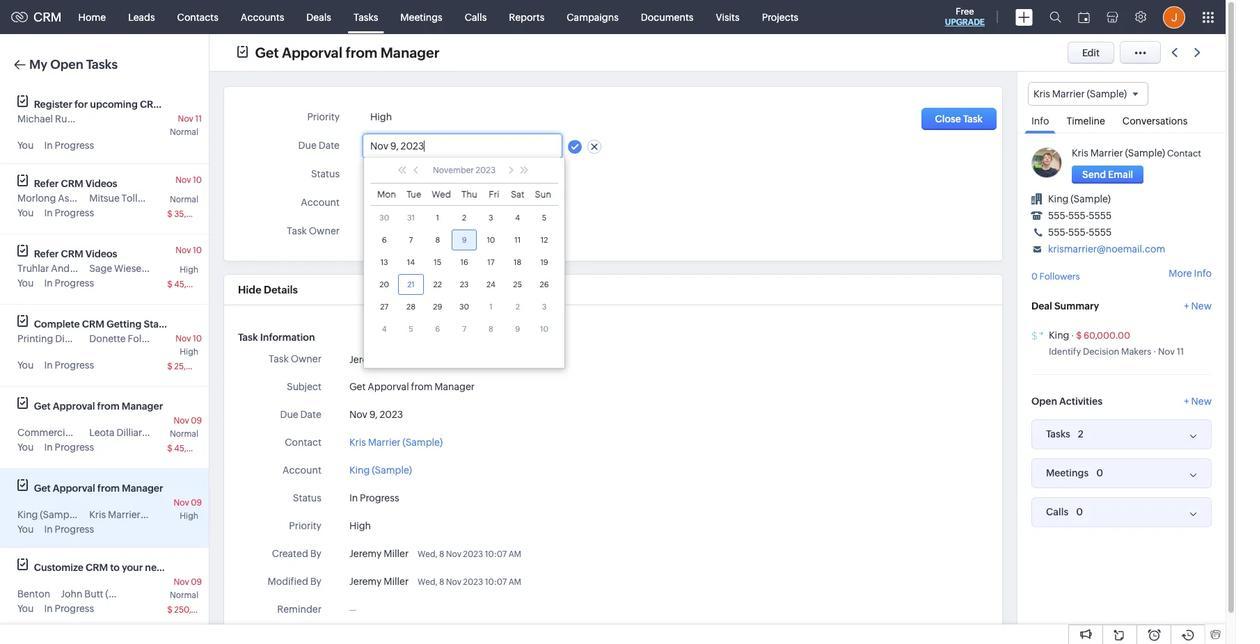 Task type: locate. For each thing, give the bounding box(es) containing it.
0 horizontal spatial 2
[[462, 214, 466, 222]]

you for morlong
[[17, 207, 34, 219]]

in progress for donette foller (sample)
[[44, 360, 94, 371]]

30 down mon
[[379, 214, 389, 222]]

crm inside customize crm to your needs nov 09
[[86, 562, 108, 574]]

task owner up details
[[287, 226, 340, 237]]

tasks up upcoming
[[86, 57, 118, 72]]

nov inside king · $ 60,000.00 identify decision makers · nov 11
[[1158, 346, 1175, 357]]

2
[[462, 214, 466, 222], [516, 303, 520, 311], [1078, 428, 1084, 440]]

date
[[319, 140, 340, 151], [300, 409, 322, 420]]

1 vertical spatial open
[[1032, 396, 1057, 407]]

hide details
[[238, 284, 298, 296]]

get up nov 9, 2023
[[349, 381, 366, 393]]

tasks link
[[342, 0, 389, 34]]

get inside get approval from manager nov 09
[[34, 401, 51, 412]]

11 inside register for upcoming crm webinars nov 11
[[195, 114, 202, 124]]

1
[[436, 214, 439, 222], [489, 303, 493, 311]]

2 vertical spatial 2
[[1078, 428, 1084, 440]]

2 + new from the top
[[1184, 396, 1212, 407]]

$ 45,000.00 down leota dilliard (sample)
[[167, 444, 217, 454]]

0 vertical spatial due
[[298, 140, 317, 151]]

$ for john butt (sample)
[[167, 606, 172, 615]]

normal for refer crm videos
[[170, 195, 198, 205]]

open right my
[[50, 57, 83, 72]]

24
[[487, 280, 495, 289]]

2 10:07 from the top
[[485, 578, 507, 587]]

crm up 'associates'
[[61, 178, 83, 189]]

normal down webinars
[[170, 127, 198, 137]]

2 wed, from the top
[[418, 578, 437, 587]]

crm inside complete crm getting started steps nov 10
[[82, 319, 104, 330]]

information
[[260, 332, 315, 343]]

0 horizontal spatial contact
[[285, 437, 322, 448]]

1 down wed
[[436, 214, 439, 222]]

$ left 25,000.00
[[167, 362, 172, 372]]

3 you from the top
[[17, 278, 34, 289]]

1 vertical spatial refer crm videos
[[34, 248, 117, 260]]

2 you from the top
[[17, 207, 34, 219]]

0 horizontal spatial 30
[[379, 214, 389, 222]]

2 refer from the top
[[34, 248, 59, 260]]

crm up dimensions
[[82, 319, 104, 330]]

high for donette foller (sample)
[[180, 347, 198, 357]]

$ right 'king' link at right
[[1076, 330, 1082, 341]]

kris marrier (sample) link down timeline
[[1072, 148, 1165, 159]]

1 vertical spatial 6
[[435, 325, 440, 333]]

2 down 25
[[516, 303, 520, 311]]

1 vertical spatial refer
[[34, 248, 59, 260]]

19
[[540, 258, 548, 266]]

2 vertical spatial apporval
[[53, 483, 95, 494]]

3 normal from the top
[[170, 429, 198, 439]]

1 videos from the top
[[85, 178, 117, 189]]

nov inside get apporval from manager nov 09
[[174, 498, 189, 508]]

1 vertical spatial apporval
[[368, 381, 409, 393]]

1 vertical spatial 5
[[409, 325, 413, 333]]

in for sage wieser (sample)
[[44, 278, 53, 289]]

progress for mitsue tollner (sample)
[[55, 207, 94, 219]]

due date
[[298, 140, 340, 151], [280, 409, 322, 420]]

6 you from the top
[[17, 524, 34, 535]]

2 by from the top
[[310, 576, 322, 587]]

jeremy
[[370, 226, 403, 238], [349, 354, 382, 365], [349, 549, 382, 560], [349, 576, 382, 587]]

1 refer from the top
[[34, 178, 59, 189]]

1 + from the top
[[1184, 300, 1189, 312]]

in for kris marrier (sample)
[[44, 524, 53, 535]]

get
[[255, 44, 279, 60], [349, 381, 366, 393], [34, 401, 51, 412], [34, 483, 51, 494]]

45,000.00 down leota dilliard (sample)
[[174, 444, 217, 454]]

0 horizontal spatial 1
[[436, 214, 439, 222]]

open
[[50, 57, 83, 72], [1032, 396, 1057, 407]]

1 horizontal spatial 0
[[1076, 506, 1083, 518]]

2 09 from the top
[[191, 498, 202, 508]]

1 horizontal spatial 6
[[435, 325, 440, 333]]

kris down timeline
[[1072, 148, 1089, 159]]

$ 35,000.00
[[167, 210, 216, 219]]

(sample) inside field
[[1087, 88, 1127, 100]]

0
[[1032, 272, 1038, 282], [1097, 467, 1103, 479], [1076, 506, 1083, 518]]

approval
[[53, 401, 95, 412]]

from inside get apporval from manager nov 09
[[97, 483, 120, 494]]

0 vertical spatial 5555
[[1089, 210, 1112, 221]]

3 down the fri
[[489, 214, 493, 222]]

1 horizontal spatial 5
[[542, 214, 547, 222]]

10:07 for created by
[[485, 550, 507, 560]]

kris marrier (sample) link
[[1072, 148, 1165, 159], [349, 436, 443, 450]]

task owner down information
[[269, 354, 322, 365]]

you down benton
[[17, 603, 34, 615]]

0 vertical spatial $ 45,000.00
[[167, 280, 217, 290]]

info right more
[[1194, 268, 1212, 279]]

7 down the 23
[[462, 325, 466, 333]]

2 vertical spatial 0
[[1076, 506, 1083, 518]]

more info
[[1169, 268, 1212, 279]]

0 vertical spatial ·
[[1071, 330, 1074, 341]]

marrier up timeline link
[[1052, 88, 1085, 100]]

sage
[[89, 263, 112, 274]]

1 vertical spatial 30
[[459, 303, 469, 311]]

am for created by
[[509, 550, 521, 560]]

None button
[[1072, 166, 1144, 184]]

normal right dilliard
[[170, 429, 198, 439]]

1 vertical spatial 10:07
[[485, 578, 507, 587]]

dilliard
[[117, 427, 148, 439]]

2 horizontal spatial 0
[[1097, 467, 1103, 479]]

leota dilliard (sample)
[[89, 427, 190, 439]]

0 vertical spatial nov 10
[[176, 175, 202, 185]]

1 vertical spatial + new
[[1184, 396, 1212, 407]]

1 by from the top
[[310, 549, 322, 560]]

2 refer crm videos from the top
[[34, 248, 117, 260]]

summary
[[1054, 300, 1099, 312]]

1 am from the top
[[509, 550, 521, 560]]

45,000.00 for sage wieser (sample)
[[174, 280, 217, 290]]

0 vertical spatial 0
[[1032, 272, 1038, 282]]

2 45,000.00 from the top
[[174, 444, 217, 454]]

manager inside get apporval from manager nov 09
[[122, 483, 163, 494]]

refer crm videos up truhlar and truhlar attys
[[34, 248, 117, 260]]

11 down webinars
[[195, 114, 202, 124]]

in progress
[[44, 140, 94, 151], [370, 168, 420, 180], [44, 207, 94, 219], [44, 278, 94, 289], [44, 360, 94, 371], [44, 442, 94, 453], [349, 493, 399, 504], [44, 524, 94, 535], [44, 603, 94, 615]]

2 nov 10 from the top
[[176, 246, 202, 255]]

4 down sat at top
[[515, 214, 520, 222]]

0 horizontal spatial calls
[[465, 11, 487, 23]]

10 down 35,000.00
[[193, 246, 202, 255]]

to
[[110, 562, 120, 574]]

you down michael
[[17, 140, 34, 151]]

task owner
[[287, 226, 340, 237], [269, 354, 322, 365]]

0 vertical spatial +
[[1184, 300, 1189, 312]]

1 vertical spatial calls
[[1046, 507, 1069, 518]]

by right modified
[[310, 576, 322, 587]]

0 vertical spatial contact
[[1167, 148, 1201, 159]]

0 vertical spatial 45,000.00
[[174, 280, 217, 290]]

1 refer crm videos from the top
[[34, 178, 117, 189]]

9,
[[369, 409, 378, 420]]

kris marrier (sample) down get apporval from manager nov 09
[[89, 510, 183, 521]]

due
[[298, 140, 317, 151], [280, 409, 298, 420]]

1 vertical spatial due
[[280, 409, 298, 420]]

you for printing
[[17, 360, 34, 371]]

1 vertical spatial 7
[[462, 325, 466, 333]]

activities
[[1059, 396, 1103, 407]]

nov 10 down $ 35,000.00 at the left top of page
[[176, 246, 202, 255]]

from inside get approval from manager nov 09
[[97, 401, 120, 412]]

0 vertical spatial am
[[509, 550, 521, 560]]

kris marrier (sample) link down nov 9, 2023
[[349, 436, 443, 450]]

you for king
[[17, 524, 34, 535]]

0 for calls
[[1076, 506, 1083, 518]]

2 5555 from the top
[[1089, 227, 1112, 238]]

1 wed, from the top
[[418, 550, 437, 560]]

1 vertical spatial status
[[293, 493, 322, 504]]

1 down 24
[[489, 303, 493, 311]]

1 normal from the top
[[170, 127, 198, 137]]

manager inside get approval from manager nov 09
[[122, 401, 163, 412]]

tasks down open activities at the right
[[1046, 429, 1070, 440]]

associates
[[58, 193, 106, 204]]

kris down nov 9, 2023
[[349, 437, 366, 448]]

king (sample) link down nov 9, 2023
[[349, 464, 412, 478]]

11 up "18"
[[515, 236, 521, 244]]

1 horizontal spatial open
[[1032, 396, 1057, 407]]

1 vertical spatial info
[[1194, 268, 1212, 279]]

deal summary
[[1032, 300, 1099, 312]]

wed, 8 nov 2023 10:07 am for modified by
[[418, 578, 521, 587]]

by for modified by
[[310, 576, 322, 587]]

Kris Marrier (Sample) field
[[1028, 82, 1149, 106]]

0 horizontal spatial open
[[50, 57, 83, 72]]

donette
[[89, 333, 126, 345]]

2 normal from the top
[[170, 195, 198, 205]]

0 vertical spatial refer crm videos
[[34, 178, 117, 189]]

kris up info link
[[1034, 88, 1050, 100]]

0 vertical spatial kris marrier (sample)
[[1034, 88, 1127, 100]]

1 vertical spatial +
[[1184, 396, 1189, 407]]

home
[[78, 11, 106, 23]]

30
[[379, 214, 389, 222], [459, 303, 469, 311]]

5555 up krismarrier@noemail.com
[[1089, 210, 1112, 221]]

25
[[513, 280, 522, 289]]

in for leota dilliard (sample)
[[44, 442, 53, 453]]

2 new from the top
[[1191, 396, 1212, 407]]

45,000.00 for leota dilliard (sample)
[[174, 444, 217, 454]]

45,000.00 up steps on the left
[[174, 280, 217, 290]]

videos up mitsue
[[85, 178, 117, 189]]

1 wed, 8 nov 2023 10:07 am from the top
[[418, 550, 521, 560]]

1 you from the top
[[17, 140, 34, 151]]

1 horizontal spatial 7
[[462, 325, 466, 333]]

refer crm videos
[[34, 178, 117, 189], [34, 248, 117, 260]]

1 horizontal spatial 11
[[515, 236, 521, 244]]

apporval down deals
[[282, 44, 342, 60]]

1 horizontal spatial 9
[[515, 325, 520, 333]]

create menu image
[[1016, 9, 1033, 25]]

0 vertical spatial videos
[[85, 178, 117, 189]]

4 you from the top
[[17, 360, 34, 371]]

get up commercial on the bottom left of page
[[34, 401, 51, 412]]

1 new from the top
[[1191, 300, 1212, 312]]

5
[[542, 214, 547, 222], [409, 325, 413, 333]]

0 vertical spatial 4
[[515, 214, 520, 222]]

0 vertical spatial 2
[[462, 214, 466, 222]]

thu
[[461, 189, 477, 200]]

printing
[[17, 333, 53, 345]]

0 horizontal spatial truhlar
[[17, 263, 49, 274]]

2 vertical spatial 09
[[191, 578, 202, 587]]

1 vertical spatial 0
[[1097, 467, 1103, 479]]

6 down 29
[[435, 325, 440, 333]]

wed, 8 nov 2023 10:07 am
[[418, 550, 521, 560], [418, 578, 521, 587]]

progress for kris marrier (sample)
[[55, 524, 94, 535]]

0 horizontal spatial kris marrier (sample) link
[[349, 436, 443, 450]]

25,000.00
[[174, 362, 216, 372]]

1 vertical spatial $ 45,000.00
[[167, 444, 217, 454]]

king (sample) link
[[370, 193, 433, 208], [1048, 194, 1111, 205], [349, 464, 412, 478]]

0 horizontal spatial 11
[[195, 114, 202, 124]]

normal up $ 250,000.00
[[170, 591, 198, 601]]

you down 'morlong' in the left top of the page
[[17, 207, 34, 219]]

$ 45,000.00 up steps on the left
[[167, 280, 217, 290]]

250,000.00
[[174, 606, 222, 615]]

0 horizontal spatial info
[[1032, 116, 1049, 127]]

manager
[[381, 44, 440, 60], [435, 381, 475, 393], [122, 401, 163, 412], [122, 483, 163, 494]]

2 wed, 8 nov 2023 10:07 am from the top
[[418, 578, 521, 587]]

mon
[[377, 189, 396, 200]]

you down commercial on the bottom left of page
[[17, 442, 34, 453]]

nov 10 for sage wieser (sample)
[[176, 246, 202, 255]]

09 for leota dilliard (sample)
[[191, 416, 202, 426]]

butt
[[84, 589, 103, 600]]

0 horizontal spatial 7
[[409, 236, 413, 244]]

1 $ 45,000.00 from the top
[[167, 280, 217, 290]]

1 vertical spatial 45,000.00
[[174, 444, 217, 454]]

refer for truhlar
[[34, 248, 59, 260]]

· right makers
[[1153, 346, 1156, 357]]

0 horizontal spatial 5
[[409, 325, 413, 333]]

documents
[[641, 11, 694, 23]]

22
[[433, 280, 442, 289]]

wed, for created by
[[418, 550, 437, 560]]

refer up 'and'
[[34, 248, 59, 260]]

task left information
[[238, 332, 258, 343]]

4 down 27
[[382, 325, 387, 333]]

from
[[346, 44, 378, 60], [411, 381, 433, 393], [97, 401, 120, 412], [97, 483, 120, 494]]

1 vertical spatial wed,
[[418, 578, 437, 587]]

10:07 for modified by
[[485, 578, 507, 587]]

refer for morlong
[[34, 178, 59, 189]]

apporval
[[282, 44, 342, 60], [368, 381, 409, 393], [53, 483, 95, 494]]

0 vertical spatial 555-555-5555
[[1048, 210, 1112, 221]]

get apporval from manager up nov 9, 2023
[[349, 381, 475, 393]]

kris
[[1034, 88, 1050, 100], [1072, 148, 1089, 159], [349, 437, 366, 448], [89, 510, 106, 521]]

1 horizontal spatial kris marrier (sample) link
[[1072, 148, 1165, 159]]

2 horizontal spatial 11
[[1177, 346, 1184, 357]]

in progress for leota dilliard (sample)
[[44, 442, 94, 453]]

6
[[382, 236, 387, 244], [435, 325, 440, 333]]

open left activities
[[1032, 396, 1057, 407]]

decision
[[1083, 346, 1120, 357]]

by right created
[[310, 549, 322, 560]]

$ left 250,000.00
[[167, 606, 172, 615]]

2 videos from the top
[[85, 248, 117, 260]]

$
[[167, 210, 172, 219], [167, 280, 172, 290], [1076, 330, 1082, 341], [167, 362, 172, 372], [167, 444, 172, 454], [167, 606, 172, 615]]

normal for customize crm to your needs
[[170, 591, 198, 601]]

0 vertical spatial 09
[[191, 416, 202, 426]]

needs
[[145, 562, 173, 574]]

contact down 'conversations'
[[1167, 148, 1201, 159]]

videos for sage
[[85, 248, 117, 260]]

1 vertical spatial videos
[[85, 248, 117, 260]]

you down truhlar and truhlar attys
[[17, 278, 34, 289]]

10 down steps on the left
[[193, 334, 202, 344]]

normal up $ 35,000.00 at the left top of page
[[170, 195, 198, 205]]

2 vertical spatial 11
[[1177, 346, 1184, 357]]

apporval up nov 9, 2023
[[368, 381, 409, 393]]

0 vertical spatial task owner
[[287, 226, 340, 237]]

1 vertical spatial by
[[310, 576, 322, 587]]

2 horizontal spatial kris marrier (sample)
[[1034, 88, 1127, 100]]

1 nov 10 from the top
[[176, 175, 202, 185]]

2 am from the top
[[509, 578, 521, 587]]

king down 9,
[[349, 465, 370, 476]]

1 horizontal spatial tasks
[[354, 11, 378, 23]]

2 down thu
[[462, 214, 466, 222]]

3
[[489, 214, 493, 222], [542, 303, 547, 311]]

jeremy miller
[[370, 226, 430, 238], [349, 354, 409, 365], [349, 549, 409, 560], [349, 576, 409, 587]]

kris marrier (sample) up timeline link
[[1034, 88, 1127, 100]]

0 vertical spatial by
[[310, 549, 322, 560]]

king up identify
[[1049, 330, 1069, 341]]

$ left 35,000.00
[[167, 210, 172, 219]]

1 vertical spatial am
[[509, 578, 521, 587]]

10 inside complete crm getting started steps nov 10
[[193, 334, 202, 344]]

tasks right deals
[[354, 11, 378, 23]]

task
[[963, 113, 983, 125], [287, 226, 307, 237], [238, 332, 258, 343], [269, 354, 289, 365]]

in progress for mitsue tollner (sample)
[[44, 207, 94, 219]]

9 up 16
[[462, 236, 467, 244]]

0 horizontal spatial ·
[[1071, 330, 1074, 341]]

3 09 from the top
[[191, 578, 202, 587]]

get apporval from manager down tasks link
[[255, 44, 440, 60]]

kris marrier (sample) down nov 9, 2023
[[349, 437, 443, 448]]

10:07
[[485, 550, 507, 560], [485, 578, 507, 587]]

marrier down nov 9, 2023
[[368, 437, 401, 448]]

0 vertical spatial 6
[[382, 236, 387, 244]]

truhlar left 'and'
[[17, 263, 49, 274]]

progress for leota dilliard (sample)
[[55, 442, 94, 453]]

35,000.00
[[174, 210, 216, 219]]

1 vertical spatial 555-555-5555
[[1048, 227, 1112, 238]]

documents link
[[630, 0, 705, 34]]

videos
[[85, 178, 117, 189], [85, 248, 117, 260]]

09 inside get approval from manager nov 09
[[191, 416, 202, 426]]

nov inside get approval from manager nov 09
[[174, 416, 189, 426]]

3 down '26'
[[542, 303, 547, 311]]

$ for mitsue tollner (sample)
[[167, 210, 172, 219]]

6 up 13
[[382, 236, 387, 244]]

$ 45,000.00 for sage wieser (sample)
[[167, 280, 217, 290]]

refer crm videos up 'associates'
[[34, 178, 117, 189]]

0 vertical spatial 30
[[379, 214, 389, 222]]

$ for donette foller (sample)
[[167, 362, 172, 372]]

09
[[191, 416, 202, 426], [191, 498, 202, 508], [191, 578, 202, 587]]

apporval down press
[[53, 483, 95, 494]]

1 vertical spatial 2
[[516, 303, 520, 311]]

5 up 12
[[542, 214, 547, 222]]

1 + new from the top
[[1184, 300, 1212, 312]]

priority
[[307, 111, 340, 123], [289, 521, 322, 532]]

am
[[509, 550, 521, 560], [509, 578, 521, 587]]

0 vertical spatial info
[[1032, 116, 1049, 127]]

5 you from the top
[[17, 442, 34, 453]]

1 09 from the top
[[191, 416, 202, 426]]

get down commercial on the bottom left of page
[[34, 483, 51, 494]]

9 down 25
[[515, 325, 520, 333]]

0 vertical spatial 10:07
[[485, 550, 507, 560]]

5555 up krismarrier@noemail.com link
[[1089, 227, 1112, 238]]

0 horizontal spatial kris marrier (sample)
[[89, 510, 183, 521]]

mitsue tollner (sample)
[[89, 193, 195, 204]]

· right 'king' link at right
[[1071, 330, 1074, 341]]

4 normal from the top
[[170, 591, 198, 601]]

upgrade
[[945, 17, 985, 27]]

7 down 31
[[409, 236, 413, 244]]

0 vertical spatial new
[[1191, 300, 1212, 312]]

nov inside complete crm getting started steps nov 10
[[176, 334, 191, 344]]

in for mitsue tollner (sample)
[[44, 207, 53, 219]]

1 vertical spatial wed, 8 nov 2023 10:07 am
[[418, 578, 521, 587]]

09 inside get apporval from manager nov 09
[[191, 498, 202, 508]]

nov inside customize crm to your needs nov 09
[[174, 578, 189, 587]]

1 10:07 from the top
[[485, 550, 507, 560]]

crm left the to
[[86, 562, 108, 574]]

info left timeline
[[1032, 116, 1049, 127]]

2 horizontal spatial tasks
[[1046, 429, 1070, 440]]

2 $ 45,000.00 from the top
[[167, 444, 217, 454]]

$ down leota dilliard (sample)
[[167, 444, 172, 454]]

tue
[[407, 189, 421, 200]]

nov 10 up $ 35,000.00 at the left top of page
[[176, 175, 202, 185]]

normal inside the "michael ruta (sample) normal"
[[170, 127, 198, 137]]

11 right makers
[[1177, 346, 1184, 357]]

wed, 8 nov 2023 10:07 am for created by
[[418, 550, 521, 560]]

free upgrade
[[945, 6, 985, 27]]

am for modified by
[[509, 578, 521, 587]]

30 down the 23
[[459, 303, 469, 311]]

1 45,000.00 from the top
[[174, 280, 217, 290]]

1 vertical spatial due date
[[280, 409, 322, 420]]

nov inside register for upcoming crm webinars nov 11
[[178, 114, 193, 124]]

contacts link
[[166, 0, 230, 34]]

contacts
[[177, 11, 218, 23]]

in
[[44, 140, 53, 151], [370, 168, 379, 180], [44, 207, 53, 219], [44, 278, 53, 289], [44, 360, 53, 371], [44, 442, 53, 453], [349, 493, 358, 504], [44, 524, 53, 535], [44, 603, 53, 615]]

timeline
[[1067, 116, 1105, 127]]

0 vertical spatial due date
[[298, 140, 340, 151]]

king (sample) up 31
[[370, 197, 433, 208]]

1 vertical spatial 5555
[[1089, 227, 1112, 238]]



Task type: vqa. For each thing, say whether or not it's contained in the screenshot.


Task type: describe. For each thing, give the bounding box(es) containing it.
0 for meetings
[[1097, 467, 1103, 479]]

close task
[[935, 113, 983, 125]]

press
[[75, 427, 99, 439]]

0 vertical spatial 3
[[489, 214, 493, 222]]

in progress for john butt (sample)
[[44, 603, 94, 615]]

20
[[380, 280, 389, 289]]

1 vertical spatial owner
[[291, 354, 322, 365]]

more info link
[[1169, 268, 1212, 279]]

1 vertical spatial 11
[[515, 236, 521, 244]]

benton
[[17, 589, 50, 600]]

progress for john butt (sample)
[[55, 603, 94, 615]]

john butt (sample)
[[61, 589, 146, 600]]

0 vertical spatial 1
[[436, 214, 439, 222]]

09 for kris marrier (sample)
[[191, 498, 202, 508]]

wieser
[[114, 263, 145, 274]]

complete crm getting started steps nov 10
[[34, 319, 205, 344]]

details
[[264, 284, 298, 296]]

get down accounts
[[255, 44, 279, 60]]

09 inside customize crm to your needs nov 09
[[191, 578, 202, 587]]

kris marrier (sample) contact
[[1072, 148, 1201, 159]]

november
[[433, 166, 474, 175]]

0 horizontal spatial 4
[[382, 325, 387, 333]]

king (sample) link up krismarrier@noemail.com
[[1048, 194, 1111, 205]]

0 vertical spatial owner
[[309, 226, 340, 237]]

king (sample) up customize
[[17, 510, 80, 521]]

28
[[407, 303, 415, 311]]

king left the tue
[[370, 197, 391, 208]]

my open tasks
[[29, 57, 118, 72]]

deals link
[[295, 0, 342, 34]]

steps
[[180, 319, 205, 330]]

king up krismarrier@noemail.com
[[1048, 194, 1069, 205]]

profile element
[[1155, 0, 1194, 34]]

campaigns link
[[556, 0, 630, 34]]

14
[[407, 258, 415, 266]]

1 555-555-5555 from the top
[[1048, 210, 1112, 221]]

conversations link
[[1116, 106, 1195, 133]]

getting
[[106, 319, 142, 330]]

1 vertical spatial contact
[[285, 437, 322, 448]]

crm up truhlar and truhlar attys
[[61, 248, 83, 260]]

0 vertical spatial open
[[50, 57, 83, 72]]

1 vertical spatial 9
[[515, 325, 520, 333]]

king up customize
[[17, 510, 38, 521]]

0 horizontal spatial tasks
[[86, 57, 118, 72]]

1 vertical spatial 3
[[542, 303, 547, 311]]

10 down '26'
[[540, 325, 549, 333]]

0 vertical spatial 7
[[409, 236, 413, 244]]

created
[[272, 549, 308, 560]]

high for sage wieser (sample)
[[180, 265, 198, 275]]

marrier inside field
[[1052, 88, 1085, 100]]

$ for leota dilliard (sample)
[[167, 444, 172, 454]]

king inside king · $ 60,000.00 identify decision makers · nov 11
[[1049, 330, 1069, 341]]

leads link
[[117, 0, 166, 34]]

26
[[540, 280, 549, 289]]

1 vertical spatial task owner
[[269, 354, 322, 365]]

in progress for kris marrier (sample)
[[44, 524, 94, 535]]

31
[[407, 214, 415, 222]]

deals
[[306, 11, 331, 23]]

27
[[380, 303, 389, 311]]

truhlar and truhlar attys
[[17, 263, 129, 274]]

donette foller (sample)
[[89, 333, 195, 345]]

you for commercial
[[17, 442, 34, 453]]

calendar image
[[1078, 11, 1090, 23]]

modified
[[268, 576, 308, 587]]

1 horizontal spatial 1
[[489, 303, 493, 311]]

1 horizontal spatial calls
[[1046, 507, 1069, 518]]

ruta
[[55, 113, 76, 125]]

king link
[[1049, 330, 1069, 341]]

king · $ 60,000.00 identify decision makers · nov 11
[[1049, 330, 1184, 357]]

crm link
[[11, 10, 62, 24]]

(sample) inside the "michael ruta (sample) normal"
[[78, 113, 118, 125]]

started
[[144, 319, 178, 330]]

edit button
[[1068, 41, 1114, 64]]

0 horizontal spatial 0
[[1032, 272, 1038, 282]]

16
[[460, 258, 468, 266]]

deal
[[1032, 300, 1052, 312]]

0 horizontal spatial 6
[[382, 236, 387, 244]]

$ inside king · $ 60,000.00 identify decision makers · nov 11
[[1076, 330, 1082, 341]]

crm left home
[[33, 10, 62, 24]]

in progress for sage wieser (sample)
[[44, 278, 94, 289]]

king (sample) link up 31
[[370, 193, 433, 208]]

$ 45,000.00 for leota dilliard (sample)
[[167, 444, 217, 454]]

1 truhlar from the left
[[17, 263, 49, 274]]

open activities
[[1032, 396, 1103, 407]]

register for upcoming crm webinars nov 11
[[34, 99, 208, 124]]

morlong
[[17, 193, 56, 204]]

free
[[956, 6, 974, 17]]

modified by
[[268, 576, 322, 587]]

for
[[75, 99, 88, 110]]

makers
[[1121, 346, 1152, 357]]

projects
[[762, 11, 799, 23]]

marrier down get apporval from manager nov 09
[[108, 510, 140, 521]]

followers
[[1040, 272, 1080, 282]]

0 vertical spatial tasks
[[354, 11, 378, 23]]

task down the task information
[[269, 354, 289, 365]]

sat
[[511, 189, 524, 200]]

sage wieser (sample)
[[89, 263, 187, 274]]

0 vertical spatial priority
[[307, 111, 340, 123]]

by for created by
[[310, 549, 322, 560]]

2 + from the top
[[1184, 396, 1189, 407]]

close task link
[[921, 108, 997, 130]]

projects link
[[751, 0, 810, 34]]

upcoming
[[90, 99, 138, 110]]

1 vertical spatial kris marrier (sample) link
[[349, 436, 443, 450]]

info link
[[1025, 106, 1056, 134]]

krismarrier@noemail.com
[[1048, 244, 1165, 255]]

15
[[434, 258, 441, 266]]

1 horizontal spatial apporval
[[282, 44, 342, 60]]

sun
[[535, 189, 551, 200]]

23
[[460, 280, 469, 289]]

kris inside field
[[1034, 88, 1050, 100]]

11 inside king · $ 60,000.00 identify decision makers · nov 11
[[1177, 346, 1184, 357]]

progress for sage wieser (sample)
[[55, 278, 94, 289]]

your
[[122, 562, 143, 574]]

12
[[541, 236, 548, 244]]

1 vertical spatial account
[[283, 465, 322, 476]]

refer crm videos for associates
[[34, 178, 117, 189]]

created by
[[272, 549, 322, 560]]

wed, for modified by
[[418, 578, 437, 587]]

king (sample) up krismarrier@noemail.com
[[1048, 194, 1111, 205]]

videos for mitsue
[[85, 178, 117, 189]]

0 vertical spatial get apporval from manager
[[255, 44, 440, 60]]

7 you from the top
[[17, 603, 34, 615]]

0 vertical spatial 5
[[542, 214, 547, 222]]

refer crm videos for and
[[34, 248, 117, 260]]

profile image
[[1163, 6, 1185, 28]]

1 vertical spatial ·
[[1153, 346, 1156, 357]]

1 horizontal spatial 2
[[516, 303, 520, 311]]

0 vertical spatial account
[[301, 197, 340, 208]]

mmm d, yyyy text field
[[363, 134, 562, 158]]

get inside get apporval from manager nov 09
[[34, 483, 51, 494]]

reports
[[509, 11, 545, 23]]

1 vertical spatial date
[[300, 409, 322, 420]]

wed
[[432, 189, 451, 200]]

reports link
[[498, 0, 556, 34]]

18
[[514, 258, 522, 266]]

1 5555 from the top
[[1089, 210, 1112, 221]]

michael ruta (sample) normal
[[17, 113, 198, 137]]

task up details
[[287, 226, 307, 237]]

customize crm to your needs nov 09
[[34, 562, 202, 587]]

webinars
[[164, 99, 208, 110]]

timeline link
[[1060, 106, 1112, 133]]

search element
[[1041, 0, 1070, 34]]

2 555-555-5555 from the top
[[1048, 227, 1112, 238]]

previous record image
[[1171, 48, 1178, 57]]

conversations
[[1123, 116, 1188, 127]]

0 vertical spatial 9
[[462, 236, 467, 244]]

21
[[407, 280, 415, 289]]

john
[[61, 589, 82, 600]]

you for truhlar
[[17, 278, 34, 289]]

nov 10 for mitsue tollner (sample)
[[176, 175, 202, 185]]

29
[[433, 303, 442, 311]]

in for john butt (sample)
[[44, 603, 53, 615]]

progress for donette foller (sample)
[[55, 360, 94, 371]]

0 vertical spatial date
[[319, 140, 340, 151]]

1 horizontal spatial meetings
[[1046, 468, 1089, 479]]

reminder
[[277, 604, 322, 615]]

in for donette foller (sample)
[[44, 360, 53, 371]]

commercial press
[[17, 427, 99, 439]]

apporval inside get apporval from manager nov 09
[[53, 483, 95, 494]]

kris marrier (sample) inside field
[[1034, 88, 1127, 100]]

$ 250,000.00
[[167, 606, 222, 615]]

1 vertical spatial get apporval from manager
[[349, 381, 475, 393]]

meetings link
[[389, 0, 454, 34]]

normal for get approval from manager
[[170, 429, 198, 439]]

2 horizontal spatial apporval
[[368, 381, 409, 393]]

create menu element
[[1007, 0, 1041, 34]]

2 truhlar from the left
[[72, 263, 103, 274]]

2 horizontal spatial 2
[[1078, 428, 1084, 440]]

commercial
[[17, 427, 73, 439]]

high for kris marrier (sample)
[[180, 512, 198, 521]]

marrier down timeline
[[1091, 148, 1123, 159]]

nov 9, 2023
[[349, 409, 403, 420]]

complete
[[34, 319, 80, 330]]

king (sample) down nov 9, 2023
[[349, 465, 412, 476]]

dimensions
[[55, 333, 108, 345]]

next record image
[[1194, 48, 1204, 57]]

edit
[[1082, 47, 1100, 58]]

$ for sage wieser (sample)
[[167, 280, 172, 290]]

0 vertical spatial status
[[311, 168, 340, 180]]

task right 'close'
[[963, 113, 983, 125]]

1 vertical spatial priority
[[289, 521, 322, 532]]

10 up 35,000.00
[[193, 175, 202, 185]]

1 horizontal spatial 30
[[459, 303, 469, 311]]

1 vertical spatial kris marrier (sample)
[[349, 437, 443, 448]]

mitsue
[[89, 193, 120, 204]]

contact inside kris marrier (sample) contact
[[1167, 148, 1201, 159]]

0 horizontal spatial meetings
[[400, 11, 443, 23]]

10 up 17
[[487, 236, 495, 244]]

morlong associates
[[17, 193, 106, 204]]

kris down get apporval from manager nov 09
[[89, 510, 106, 521]]

accounts
[[241, 11, 284, 23]]

visits link
[[705, 0, 751, 34]]

search image
[[1050, 11, 1062, 23]]

crm inside register for upcoming crm webinars nov 11
[[140, 99, 162, 110]]



